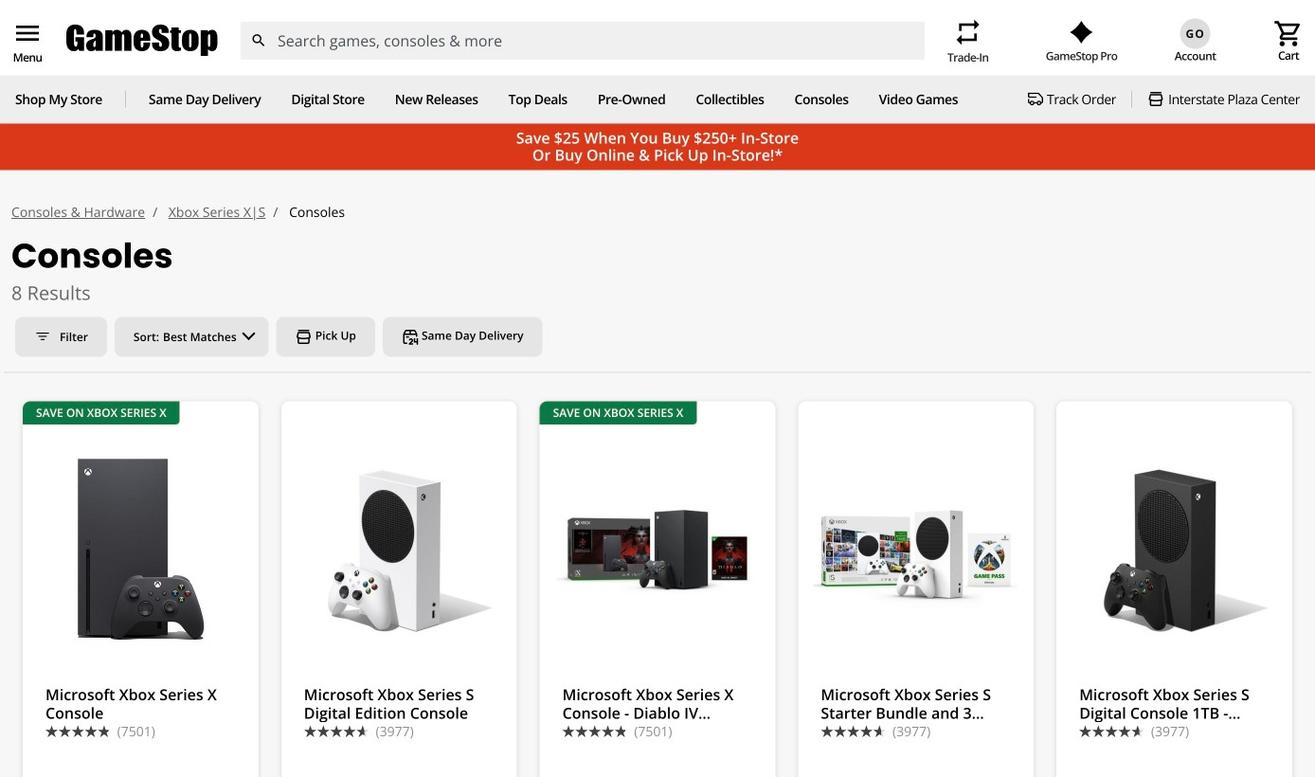Task type: locate. For each thing, give the bounding box(es) containing it.
None search field
[[240, 22, 925, 60]]

microsoft xbox series x console - diablo iv bundle image
[[555, 436, 761, 663]]

Search games, consoles & more search field
[[278, 22, 891, 60]]

microsoft xbox series x console image
[[38, 436, 243, 663]]



Task type: vqa. For each thing, say whether or not it's contained in the screenshot.
Microsoft Xbox Series S Digital Edition Console image
yes



Task type: describe. For each thing, give the bounding box(es) containing it.
microsoft xbox series s starter bundle and 3 month game pass image
[[814, 436, 1019, 663]]

microsoft xbox series s digital edition console image
[[296, 436, 502, 663]]

gamestop pro icon image
[[1070, 21, 1094, 44]]

microsoft xbox series s digital console 1tb - black image
[[1072, 436, 1278, 663]]

gamestop image
[[66, 22, 218, 59]]



